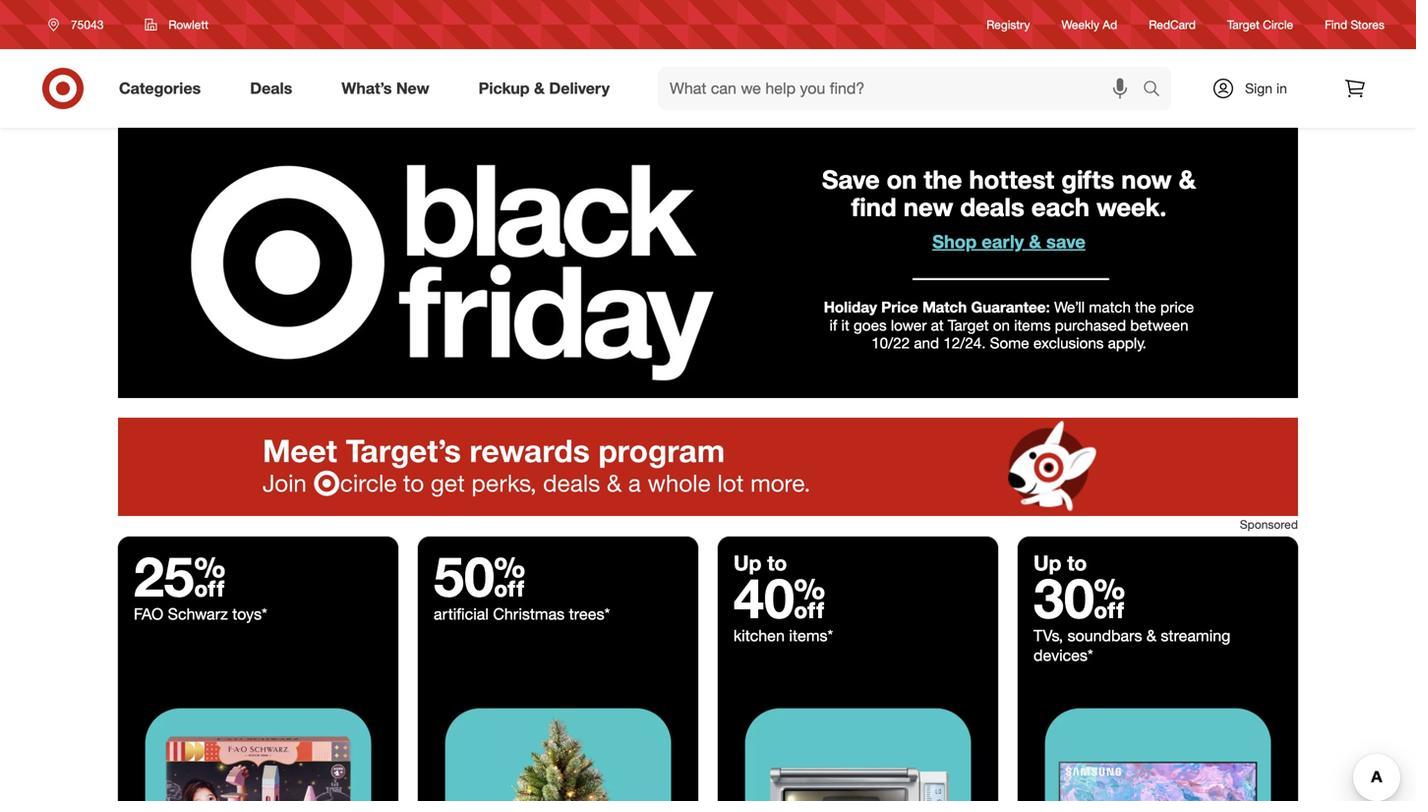 Task type: vqa. For each thing, say whether or not it's contained in the screenshot.
Pickup & Delivery link
yes



Task type: locate. For each thing, give the bounding box(es) containing it.
on inside save on the hottest gifts now & find new deals each week.
[[887, 164, 917, 195]]

2 up to from the left
[[1034, 551, 1087, 576]]

up for 30
[[1034, 551, 1061, 576]]

save on the hottest gifts now & find new deals each week.
[[822, 164, 1196, 222]]

to for 30
[[1067, 551, 1087, 576]]

goes
[[854, 316, 887, 334]]

on right save
[[887, 164, 917, 195]]

& inside save on the hottest gifts now & find new deals each week.
[[1179, 164, 1196, 195]]

items
[[1014, 316, 1051, 334]]

each
[[1031, 192, 1090, 222]]

christmas
[[493, 605, 565, 624]]

up to up kitchen
[[734, 551, 787, 576]]

1 target black friday image from the left
[[118, 682, 398, 801]]

up to for 30
[[1034, 551, 1087, 576]]

& left save
[[1029, 230, 1041, 253]]

search
[[1134, 81, 1181, 100]]

what's new
[[341, 79, 429, 98]]

0 horizontal spatial on
[[887, 164, 917, 195]]

pickup
[[479, 79, 530, 98]]

& right pickup
[[534, 79, 545, 98]]

on inside we'll match the price if it goes lower at target on items purchased between 10/22 and 12/24. some exclusions apply.
[[993, 316, 1010, 334]]

10/22
[[871, 334, 910, 352]]

purchased
[[1055, 316, 1126, 334]]

40
[[734, 565, 825, 631]]

0 vertical spatial on
[[887, 164, 917, 195]]

early
[[982, 230, 1024, 253]]

shop early & save
[[932, 230, 1086, 253]]

1 vertical spatial the
[[1135, 298, 1156, 316]]

25 fao schwarz toys*
[[134, 543, 267, 624]]

target left circle on the right of page
[[1227, 17, 1260, 32]]

ad
[[1103, 17, 1117, 32]]

target black friday image for fao schwarz toys*
[[118, 682, 398, 801]]

0 horizontal spatial up
[[734, 551, 762, 576]]

& right now
[[1179, 164, 1196, 195]]

tvs,
[[1034, 627, 1063, 646]]

the left price
[[1135, 298, 1156, 316]]

the inside save on the hottest gifts now & find new deals each week.
[[924, 164, 962, 195]]

the up shop
[[924, 164, 962, 195]]

1 horizontal spatial up to
[[1034, 551, 1087, 576]]

1 to from the left
[[767, 551, 787, 576]]

0 vertical spatial target
[[1227, 17, 1260, 32]]

0 horizontal spatial to
[[767, 551, 787, 576]]

holiday price match guarantee:
[[824, 298, 1050, 316]]

0 horizontal spatial the
[[924, 164, 962, 195]]

1 horizontal spatial target
[[1227, 17, 1260, 32]]

0 horizontal spatial target
[[948, 316, 989, 334]]

redcard link
[[1149, 16, 1196, 33]]

to up 'kitchen items*'
[[767, 551, 787, 576]]

target right at
[[948, 316, 989, 334]]

at
[[931, 316, 944, 334]]

to up "soundbars"
[[1067, 551, 1087, 576]]

up
[[734, 551, 762, 576], [1034, 551, 1061, 576]]

devices*
[[1034, 646, 1093, 665]]

& left 'streaming'
[[1147, 627, 1156, 646]]

on
[[887, 164, 917, 195], [993, 316, 1010, 334]]

now
[[1121, 164, 1172, 195]]

&
[[534, 79, 545, 98], [1179, 164, 1196, 195], [1029, 230, 1041, 253], [1147, 627, 1156, 646]]

target black friday image for tvs, soundbars & streaming devices*
[[1018, 682, 1298, 801]]

deals
[[250, 79, 292, 98]]

hottest
[[969, 164, 1054, 195]]

2 up from the left
[[1034, 551, 1061, 576]]

1 up from the left
[[734, 551, 762, 576]]

artificial
[[434, 605, 489, 624]]

items*
[[789, 627, 833, 646]]

target
[[1227, 17, 1260, 32], [948, 316, 989, 334]]

up up tvs,
[[1034, 551, 1061, 576]]

1 horizontal spatial on
[[993, 316, 1010, 334]]

2 to from the left
[[1067, 551, 1087, 576]]

1 vertical spatial on
[[993, 316, 1010, 334]]

it
[[841, 316, 849, 334]]

target black friday image
[[118, 682, 398, 801], [418, 682, 698, 801], [718, 682, 998, 801], [1018, 682, 1298, 801]]

weekly
[[1062, 17, 1099, 32]]

0 vertical spatial the
[[924, 164, 962, 195]]

up up kitchen
[[734, 551, 762, 576]]

1 horizontal spatial up
[[1034, 551, 1061, 576]]

kitchen items*
[[734, 627, 833, 646]]

what's
[[341, 79, 392, 98]]

shop
[[932, 230, 977, 253]]

to
[[767, 551, 787, 576], [1067, 551, 1087, 576]]

1 horizontal spatial the
[[1135, 298, 1156, 316]]

3 target black friday image from the left
[[718, 682, 998, 801]]

the for on
[[924, 164, 962, 195]]

price
[[881, 298, 918, 316]]

up to
[[734, 551, 787, 576], [1034, 551, 1087, 576]]

match
[[922, 298, 967, 316]]

0 horizontal spatial up to
[[734, 551, 787, 576]]

on left the items
[[993, 316, 1010, 334]]

50
[[434, 543, 526, 610]]

1 up to from the left
[[734, 551, 787, 576]]

in
[[1276, 80, 1287, 97]]

the inside we'll match the price if it goes lower at target on items purchased between 10/22 and 12/24. some exclusions apply.
[[1135, 298, 1156, 316]]

registry
[[986, 17, 1030, 32]]

50 artificial christmas trees*
[[434, 543, 610, 624]]

& inside "tvs, soundbars & streaming devices*"
[[1147, 627, 1156, 646]]

75043 button
[[35, 7, 124, 42]]

weekly ad link
[[1062, 16, 1117, 33]]

2 target black friday image from the left
[[418, 682, 698, 801]]

4 target black friday image from the left
[[1018, 682, 1298, 801]]

target black friday image for artificial christmas trees*
[[418, 682, 698, 801]]

1 vertical spatial target
[[948, 316, 989, 334]]

1 horizontal spatial to
[[1067, 551, 1087, 576]]

deals link
[[233, 67, 317, 110]]

delivery
[[549, 79, 610, 98]]

the
[[924, 164, 962, 195], [1135, 298, 1156, 316]]

up to up tvs,
[[1034, 551, 1087, 576]]



Task type: describe. For each thing, give the bounding box(es) containing it.
exclusions
[[1033, 334, 1104, 352]]

match
[[1089, 298, 1131, 316]]

save
[[1046, 230, 1086, 253]]

up to for 40
[[734, 551, 787, 576]]

rowlett button
[[132, 7, 221, 42]]

categories link
[[102, 67, 225, 110]]

what's new link
[[325, 67, 454, 110]]

weekly ad
[[1062, 17, 1117, 32]]

between
[[1130, 316, 1188, 334]]

sign in link
[[1195, 67, 1318, 110]]

some
[[990, 334, 1029, 352]]

schwarz
[[168, 605, 228, 624]]

redcard
[[1149, 17, 1196, 32]]

target inside we'll match the price if it goes lower at target on items purchased between 10/22 and 12/24. some exclusions apply.
[[948, 316, 989, 334]]

sponsored
[[1240, 517, 1298, 532]]

new
[[396, 79, 429, 98]]

price
[[1160, 298, 1194, 316]]

75043
[[71, 17, 104, 32]]

streaming
[[1161, 627, 1231, 646]]

target circle
[[1227, 17, 1293, 32]]

gifts
[[1061, 164, 1114, 195]]

new
[[903, 192, 953, 222]]

if
[[829, 316, 837, 334]]

black friday deals image
[[118, 128, 1298, 398]]

target black friday image for kitchen items*
[[718, 682, 998, 801]]

target circle link
[[1227, 16, 1293, 33]]

stores
[[1351, 17, 1385, 32]]

find
[[1325, 17, 1347, 32]]

trees*
[[569, 605, 610, 624]]

kitchen
[[734, 627, 785, 646]]

12/24.
[[943, 334, 986, 352]]

pickup & delivery
[[479, 79, 610, 98]]

25
[[134, 543, 226, 610]]

circle
[[1263, 17, 1293, 32]]

fao
[[134, 605, 163, 624]]

apply.
[[1108, 334, 1146, 352]]

to for 40
[[767, 551, 787, 576]]

categories
[[119, 79, 201, 98]]

find stores link
[[1325, 16, 1385, 33]]

find
[[851, 192, 896, 222]]

save
[[822, 164, 880, 195]]

find stores
[[1325, 17, 1385, 32]]

we'll match the price if it goes lower at target on items purchased between 10/22 and 12/24. some exclusions apply.
[[829, 298, 1194, 352]]

What can we help you find? suggestions appear below search field
[[658, 67, 1148, 110]]

deals
[[960, 192, 1024, 222]]

guarantee:
[[971, 298, 1050, 316]]

rowlett
[[169, 17, 208, 32]]

lower
[[891, 316, 927, 334]]

week.
[[1097, 192, 1167, 222]]

advertisement region
[[118, 418, 1298, 516]]

sign
[[1245, 80, 1273, 97]]

we'll
[[1054, 298, 1085, 316]]

holiday
[[824, 298, 877, 316]]

and
[[914, 334, 939, 352]]

up for 40
[[734, 551, 762, 576]]

30
[[1034, 565, 1125, 631]]

sign in
[[1245, 80, 1287, 97]]

the for match
[[1135, 298, 1156, 316]]

toys*
[[232, 605, 267, 624]]

soundbars
[[1068, 627, 1142, 646]]

tvs, soundbars & streaming devices*
[[1034, 627, 1231, 665]]

search button
[[1134, 67, 1181, 114]]

pickup & delivery link
[[462, 67, 634, 110]]

registry link
[[986, 16, 1030, 33]]



